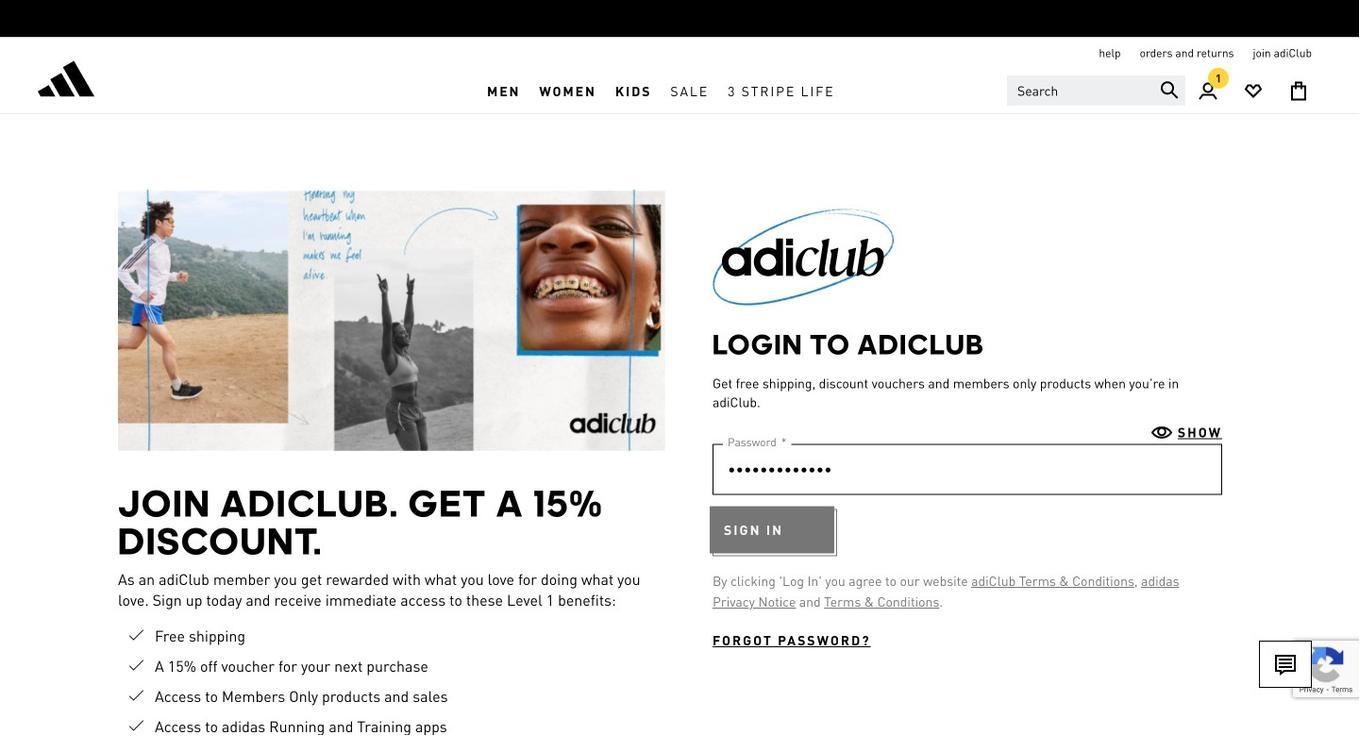 Task type: locate. For each thing, give the bounding box(es) containing it.
top image image
[[694, 190, 913, 306]]

Search field
[[1007, 76, 1185, 106]]

Password password field
[[713, 444, 1222, 495]]



Task type: describe. For each thing, give the bounding box(es) containing it.
adiclub account portal teaser image
[[118, 190, 665, 451]]

main navigation element
[[324, 69, 998, 113]]



Task type: vqa. For each thing, say whether or not it's contained in the screenshot.
fifth the 1.0 from right
no



